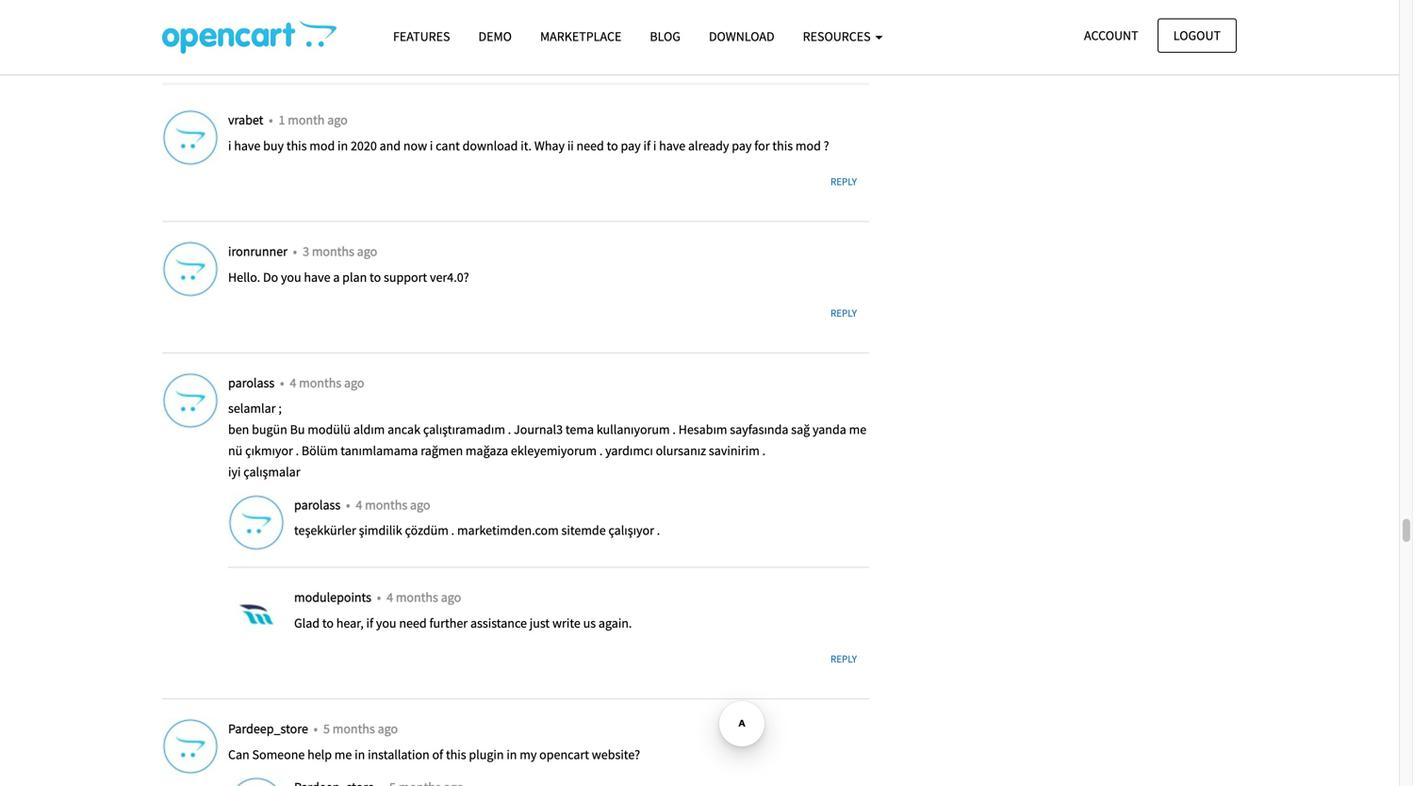 Task type: vqa. For each thing, say whether or not it's contained in the screenshot.
the leftmost Me
yes



Task type: describe. For each thing, give the bounding box(es) containing it.
opencart
[[540, 746, 590, 763]]

5
[[324, 721, 330, 738]]

hello. do you have a plan to support  ver4.0?
[[228, 269, 469, 286]]

me inside selamlar ; ben bugün bu modülü aldim ancak çaliştiramadim . journal3 tema kullaniyorum . hesabim sayfasinda sağ yanda me nü çikmiyor . bölüm tanimlamama rağmen mağaza ekleyemiyorum . yardimci olursaniz savinirim . iyi çalişmalar
[[849, 421, 867, 438]]

marketplace
[[540, 28, 622, 45]]

ironrunner image
[[162, 241, 219, 298]]

account
[[1085, 27, 1139, 44]]

sağ
[[792, 421, 810, 438]]

it.
[[521, 137, 532, 154]]

iyi
[[228, 464, 241, 480]]

yanda
[[813, 421, 847, 438]]

parolass image for teşekkürler şimdilik çözdüm . marketimden.com sitemde çalışıyor .
[[228, 495, 285, 551]]

if inside the i have buy this mod in 2020 and now i cant download it. whay ii need to pay if i have already pay for this mod ? reply
[[644, 137, 651, 154]]

ago for can someone help me in installation of this plugin in my opencart website?
[[378, 721, 398, 738]]

need inside the i have buy this mod in 2020 and now i cant download it. whay ii need to pay if i have already pay for this mod ? reply
[[577, 137, 604, 154]]

to inside the i have buy this mod in 2020 and now i cant download it. whay ii need to pay if i have already pay for this mod ? reply
[[607, 137, 619, 154]]

1 vertical spatial you
[[376, 615, 397, 632]]

tema
[[566, 421, 594, 438]]

çıkmıyor
[[245, 442, 293, 459]]

1 mod from the left
[[310, 137, 335, 154]]

bugün
[[252, 421, 288, 438]]

whay
[[535, 137, 565, 154]]

1 vertical spatial pardeep_store image
[[228, 777, 285, 787]]

mağaza
[[466, 442, 509, 459]]

parolass image for selamlar ;
[[162, 372, 219, 429]]

kullanıyorum
[[597, 421, 670, 438]]

4 months ago for teşekkürler şimdilik çözdüm . marketimden.com sitemde çalışıyor .
[[356, 496, 431, 513]]

ago for glad to hear, if  you need further assistance just write us again.
[[441, 589, 461, 606]]

4 for glad to hear, if  you need further assistance just write us again.
[[387, 589, 393, 606]]

pardeep_store
[[228, 721, 311, 738]]

download link
[[695, 20, 789, 53]]

demo link
[[465, 20, 526, 53]]

features
[[393, 28, 450, 45]]

blog link
[[636, 20, 695, 53]]

3 reply button from the top
[[819, 646, 870, 673]]

2 mod from the left
[[796, 137, 821, 154]]

olursanız
[[656, 442, 707, 459]]

glad to hear, if  you need further assistance just write us again.
[[294, 615, 632, 632]]

aldım
[[354, 421, 385, 438]]

3 i from the left
[[654, 137, 657, 154]]

vrabet
[[228, 111, 266, 128]]

months for can someone help me in installation of this plugin in my opencart website?
[[333, 721, 375, 738]]

already
[[689, 137, 730, 154]]

i have buy this mod in 2020 and now i cant download it. whay ii need to pay if i have already pay for this mod ? reply
[[228, 137, 857, 188]]

hesabım
[[679, 421, 728, 438]]

çalıştıramadım
[[423, 421, 506, 438]]

months for selamlar ;
[[299, 374, 342, 391]]

bölüm
[[302, 442, 338, 459]]

ago for i have buy this mod in 2020 and now i cant download it. whay ii need to pay if i have already pay for this mod ?
[[328, 111, 348, 128]]

bu
[[290, 421, 305, 438]]

selamlar ; ben bugün bu modülü aldım ancak çalıştıramadım . journal3 tema kullanıyorum . hesabım sayfasında sağ yanda me nü çıkmıyor . bölüm tanımlamama rağmen mağaza ekleyemiyorum . yardımcı olursanız savinirim . iyi çalışmalar
[[228, 400, 867, 480]]

teşekkürler
[[294, 522, 356, 539]]

ironrunner
[[228, 243, 290, 260]]

0 horizontal spatial to
[[322, 615, 334, 632]]

. left yardımcı
[[600, 442, 603, 459]]

0 horizontal spatial me
[[335, 746, 352, 763]]

0 horizontal spatial have
[[234, 137, 261, 154]]

account link
[[1069, 18, 1155, 53]]

ii
[[568, 137, 574, 154]]

ekleyemiyorum
[[511, 442, 597, 459]]

1 i from the left
[[228, 137, 232, 154]]

logout
[[1174, 27, 1222, 44]]

savinirim
[[709, 442, 760, 459]]

now
[[404, 137, 427, 154]]

. left journal3
[[508, 421, 511, 438]]

rağmen
[[421, 442, 463, 459]]

month
[[288, 111, 325, 128]]

4 for teşekkürler şimdilik çözdüm . marketimden.com sitemde çalışıyor .
[[356, 496, 363, 513]]

my
[[520, 746, 537, 763]]

nü
[[228, 442, 243, 459]]

glad
[[294, 615, 320, 632]]

1 pay from the left
[[621, 137, 641, 154]]

for
[[755, 137, 770, 154]]

1 vertical spatial to
[[370, 269, 381, 286]]

selamlar
[[228, 400, 276, 417]]

sayfasında
[[730, 421, 789, 438]]

opencart - multivendor | multiseller supplier marketplace image
[[162, 20, 337, 54]]

cant
[[436, 137, 460, 154]]

çalışmalar
[[244, 464, 300, 480]]

website?
[[592, 746, 641, 763]]

0 horizontal spatial need
[[399, 615, 427, 632]]

marketplace link
[[526, 20, 636, 53]]

3 reply from the top
[[831, 653, 857, 666]]

journal3
[[514, 421, 563, 438]]

of
[[432, 746, 443, 763]]

çalışıyor
[[609, 522, 655, 539]]

. right çözdüm
[[452, 522, 455, 539]]

ago for teşekkürler şimdilik çözdüm . marketimden.com sitemde çalışıyor .
[[410, 496, 431, 513]]

3 months ago
[[303, 243, 377, 260]]

modulepoints
[[294, 589, 374, 606]]

4 for selamlar ;
[[290, 374, 296, 391]]

?
[[824, 137, 830, 154]]

features link
[[379, 20, 465, 53]]

1 horizontal spatial in
[[355, 746, 365, 763]]

can someone help me in installation of this plugin in my opencart website?
[[228, 746, 641, 763]]

resources
[[803, 28, 874, 45]]

. down sayfasinda
[[763, 442, 766, 459]]

plugin
[[469, 746, 504, 763]]

us
[[584, 615, 596, 632]]

logout link
[[1158, 18, 1238, 53]]

in inside the i have buy this mod in 2020 and now i cant download it. whay ii need to pay if i have already pay for this mod ? reply
[[338, 137, 348, 154]]



Task type: locate. For each thing, give the bounding box(es) containing it.
Write your comment here... text field
[[252, 0, 870, 4]]

1 vertical spatial me
[[335, 746, 352, 763]]

hello.
[[228, 269, 260, 286]]

comment button
[[800, 23, 870, 50]]

1 month ago
[[279, 111, 348, 128]]

comment
[[812, 29, 857, 43]]

0 vertical spatial if
[[644, 137, 651, 154]]

çözdüm
[[405, 522, 449, 539]]

0 horizontal spatial pardeep_store image
[[162, 719, 219, 775]]

0 vertical spatial you
[[281, 269, 302, 286]]

resources link
[[789, 20, 897, 53]]

1 vertical spatial 4
[[356, 496, 363, 513]]

0 vertical spatial 4
[[290, 374, 296, 391]]

pay
[[621, 137, 641, 154], [732, 137, 752, 154]]

mod down 1 month ago
[[310, 137, 335, 154]]

2 pay from the left
[[732, 137, 752, 154]]

. up the olursanız
[[673, 421, 676, 438]]

0 vertical spatial parolass image
[[162, 372, 219, 429]]

1 vertical spatial 4 months ago
[[356, 496, 431, 513]]

1 horizontal spatial mod
[[796, 137, 821, 154]]

tanımlamama
[[341, 442, 418, 459]]

1 reply button from the top
[[819, 168, 870, 195]]

pardeep_store image down can
[[228, 777, 285, 787]]

2 vertical spatial reply button
[[819, 646, 870, 673]]

1 horizontal spatial you
[[376, 615, 397, 632]]

2 horizontal spatial 4
[[387, 589, 393, 606]]

months up modülü
[[299, 374, 342, 391]]

parolass up selamlar at left bottom
[[228, 374, 277, 391]]

pardeep_store image left can
[[162, 719, 219, 775]]

0 vertical spatial reply button
[[819, 168, 870, 195]]

0 horizontal spatial pay
[[621, 137, 641, 154]]

i down vrabet
[[228, 137, 232, 154]]

1 horizontal spatial parolass
[[294, 496, 343, 513]]

in left 2020 at top left
[[338, 137, 348, 154]]

ago up "aldım"
[[344, 374, 365, 391]]

parolass for selamlar ;
[[228, 374, 277, 391]]

4 months ago up şimdilik
[[356, 496, 431, 513]]

4
[[290, 374, 296, 391], [356, 496, 363, 513], [387, 589, 393, 606]]

need
[[577, 137, 604, 154], [399, 615, 427, 632]]

need left the further
[[399, 615, 427, 632]]

. right 'çalışıyor'
[[657, 522, 661, 539]]

parolass image
[[162, 372, 219, 429], [228, 495, 285, 551]]

0 vertical spatial 4 months ago
[[290, 374, 365, 391]]

have
[[234, 137, 261, 154], [659, 137, 686, 154], [304, 269, 331, 286]]

months for teşekkürler şimdilik çözdüm . marketimden.com sitemde çalışıyor .
[[365, 496, 408, 513]]

i right now
[[430, 137, 433, 154]]

. down the 'bu'
[[296, 442, 299, 459]]

demo
[[479, 28, 512, 45]]

me right help
[[335, 746, 352, 763]]

this right for
[[773, 137, 793, 154]]

0 vertical spatial me
[[849, 421, 867, 438]]

pardeep_store image
[[162, 719, 219, 775], [228, 777, 285, 787]]

if right hear,
[[366, 615, 374, 632]]

2 vertical spatial 4 months ago
[[387, 589, 461, 606]]

2 reply button from the top
[[819, 300, 870, 327]]

1 horizontal spatial if
[[644, 137, 651, 154]]

2 horizontal spatial this
[[773, 137, 793, 154]]

0 horizontal spatial you
[[281, 269, 302, 286]]

reply
[[831, 175, 857, 188], [831, 306, 857, 320], [831, 653, 857, 666]]

1 horizontal spatial 4
[[356, 496, 363, 513]]

ago right month
[[328, 111, 348, 128]]

0 horizontal spatial mod
[[310, 137, 335, 154]]

2 reply from the top
[[831, 306, 857, 320]]

1 vertical spatial need
[[399, 615, 427, 632]]

support
[[384, 269, 427, 286]]

further
[[430, 615, 468, 632]]

0 horizontal spatial this
[[287, 137, 307, 154]]

assistance
[[471, 615, 527, 632]]

in down 5 months ago
[[355, 746, 365, 763]]

3
[[303, 243, 309, 260]]

can
[[228, 746, 250, 763]]

2 vertical spatial 4
[[387, 589, 393, 606]]

you right do
[[281, 269, 302, 286]]

1 horizontal spatial need
[[577, 137, 604, 154]]

2 horizontal spatial in
[[507, 746, 517, 763]]

reply button for hello. do you have a plan to support  ver4.0?
[[819, 300, 870, 327]]

ago up the further
[[441, 589, 461, 606]]

0 horizontal spatial parolass
[[228, 374, 277, 391]]

ago up plan
[[357, 243, 377, 260]]

months right 5
[[333, 721, 375, 738]]

this right of
[[446, 746, 467, 763]]

if left already
[[644, 137, 651, 154]]

1 horizontal spatial to
[[370, 269, 381, 286]]

1 vertical spatial reply
[[831, 306, 857, 320]]

months up a
[[312, 243, 355, 260]]

ago for hello. do you have a plan to support  ver4.0?
[[357, 243, 377, 260]]

modülü
[[308, 421, 351, 438]]

1 vertical spatial parolass
[[294, 496, 343, 513]]

download
[[463, 137, 518, 154]]

someone
[[252, 746, 305, 763]]

şimdilik
[[359, 522, 402, 539]]

5 months ago
[[324, 721, 398, 738]]

i
[[228, 137, 232, 154], [430, 137, 433, 154], [654, 137, 657, 154]]

again.
[[599, 615, 632, 632]]

ben
[[228, 421, 249, 438]]

mod left ?
[[796, 137, 821, 154]]

you
[[281, 269, 302, 286], [376, 615, 397, 632]]

2020
[[351, 137, 377, 154]]

months for glad to hear, if  you need further assistance just write us again.
[[396, 589, 439, 606]]

have left a
[[304, 269, 331, 286]]

installation
[[368, 746, 430, 763]]

modulepoints image
[[228, 587, 285, 644]]

in left my
[[507, 746, 517, 763]]

2 horizontal spatial have
[[659, 137, 686, 154]]

sitemde
[[562, 522, 606, 539]]

this right buy
[[287, 137, 307, 154]]

parolass image down çalışmalar
[[228, 495, 285, 551]]

teşekkürler şimdilik çözdüm . marketimden.com sitemde çalışıyor .
[[294, 522, 661, 539]]

4 months ago up the further
[[387, 589, 461, 606]]

write
[[553, 615, 581, 632]]

4 up şimdilik
[[356, 496, 363, 513]]

0 vertical spatial pardeep_store image
[[162, 719, 219, 775]]

2 vertical spatial reply
[[831, 653, 857, 666]]

hear,
[[337, 615, 364, 632]]

yardımcı
[[606, 442, 653, 459]]

0 horizontal spatial i
[[228, 137, 232, 154]]

and
[[380, 137, 401, 154]]

4 months ago for selamlar ;
[[290, 374, 365, 391]]

need right ii
[[577, 137, 604, 154]]

1 horizontal spatial i
[[430, 137, 433, 154]]

ago up installation
[[378, 721, 398, 738]]

months up şimdilik
[[365, 496, 408, 513]]

have down vrabet
[[234, 137, 261, 154]]

reply inside the i have buy this mod in 2020 and now i cant download it. whay ii need to pay if i have already pay for this mod ? reply
[[831, 175, 857, 188]]

1 horizontal spatial pardeep_store image
[[228, 777, 285, 787]]

plan
[[343, 269, 367, 286]]

1 vertical spatial reply button
[[819, 300, 870, 327]]

parolass image left ben
[[162, 372, 219, 429]]

1 horizontal spatial this
[[446, 746, 467, 763]]

ancak
[[388, 421, 421, 438]]

ago for selamlar ;
[[344, 374, 365, 391]]

0 vertical spatial need
[[577, 137, 604, 154]]

just
[[530, 615, 550, 632]]

1 horizontal spatial parolass image
[[228, 495, 285, 551]]

months up the further
[[396, 589, 439, 606]]

2 horizontal spatial to
[[607, 137, 619, 154]]

ago
[[328, 111, 348, 128], [357, 243, 377, 260], [344, 374, 365, 391], [410, 496, 431, 513], [441, 589, 461, 606], [378, 721, 398, 738]]

pay left for
[[732, 137, 752, 154]]

months for hello. do you have a plan to support  ver4.0?
[[312, 243, 355, 260]]

ver4.0?
[[430, 269, 469, 286]]

;
[[279, 400, 282, 417]]

pay right ii
[[621, 137, 641, 154]]

buy
[[263, 137, 284, 154]]

marketimden.com
[[457, 522, 559, 539]]

.
[[508, 421, 511, 438], [673, 421, 676, 438], [296, 442, 299, 459], [600, 442, 603, 459], [763, 442, 766, 459], [452, 522, 455, 539], [657, 522, 661, 539]]

parolass for teşekkürler şimdilik çözdüm . marketimden.com sitemde çalışıyor .
[[294, 496, 343, 513]]

0 vertical spatial to
[[607, 137, 619, 154]]

1 horizontal spatial have
[[304, 269, 331, 286]]

0 vertical spatial reply
[[831, 175, 857, 188]]

download
[[709, 28, 775, 45]]

4 right modulepoints on the bottom left of the page
[[387, 589, 393, 606]]

a
[[333, 269, 340, 286]]

1 horizontal spatial me
[[849, 421, 867, 438]]

0 horizontal spatial 4
[[290, 374, 296, 391]]

1 vertical spatial if
[[366, 615, 374, 632]]

i left already
[[654, 137, 657, 154]]

help
[[308, 746, 332, 763]]

1 horizontal spatial pay
[[732, 137, 752, 154]]

this
[[287, 137, 307, 154], [773, 137, 793, 154], [446, 746, 467, 763]]

blog
[[650, 28, 681, 45]]

mod
[[310, 137, 335, 154], [796, 137, 821, 154]]

2 horizontal spatial i
[[654, 137, 657, 154]]

0 horizontal spatial parolass image
[[162, 372, 219, 429]]

1 reply from the top
[[831, 175, 857, 188]]

to right ii
[[607, 137, 619, 154]]

reply button for i have buy this mod in 2020 and now i cant download it. whay ii need to pay if i have already pay for this mod ?
[[819, 168, 870, 195]]

ago up çözdüm
[[410, 496, 431, 513]]

you right hear,
[[376, 615, 397, 632]]

2 i from the left
[[430, 137, 433, 154]]

to right plan
[[370, 269, 381, 286]]

if
[[644, 137, 651, 154], [366, 615, 374, 632]]

4 months ago for glad to hear, if  you need further assistance just write us again.
[[387, 589, 461, 606]]

1 vertical spatial parolass image
[[228, 495, 285, 551]]

do
[[263, 269, 278, 286]]

me
[[849, 421, 867, 438], [335, 746, 352, 763]]

0 vertical spatial parolass
[[228, 374, 277, 391]]

4 months ago up modülü
[[290, 374, 365, 391]]

to right the glad
[[322, 615, 334, 632]]

vrabet image
[[162, 110, 219, 166]]

me right the yanda
[[849, 421, 867, 438]]

2 vertical spatial to
[[322, 615, 334, 632]]

have left already
[[659, 137, 686, 154]]

to
[[607, 137, 619, 154], [370, 269, 381, 286], [322, 615, 334, 632]]

0 horizontal spatial in
[[338, 137, 348, 154]]

4 up the 'bu'
[[290, 374, 296, 391]]

parolass up teşekkürler
[[294, 496, 343, 513]]

0 horizontal spatial if
[[366, 615, 374, 632]]

months
[[312, 243, 355, 260], [299, 374, 342, 391], [365, 496, 408, 513], [396, 589, 439, 606], [333, 721, 375, 738]]



